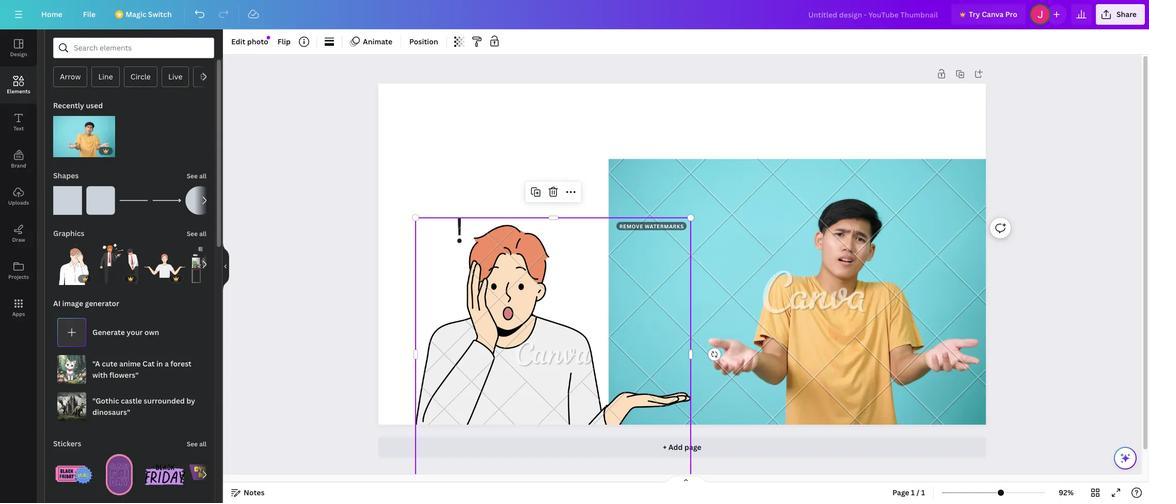Task type: vqa. For each thing, say whether or not it's contained in the screenshot.
the Share
yes



Task type: describe. For each thing, give the bounding box(es) containing it.
"a
[[92, 359, 100, 369]]

edit
[[231, 37, 245, 46]]

page
[[893, 488, 909, 498]]

"gothic
[[92, 396, 119, 406]]

confused man comparing options image
[[144, 244, 185, 285]]

own
[[144, 328, 159, 338]]

remove watermarks
[[619, 223, 684, 230]]

rounded square image
[[86, 186, 115, 215]]

new image
[[267, 36, 270, 39]]

share button
[[1096, 4, 1145, 25]]

boss feeling angry and blames his employee. image
[[99, 244, 140, 285]]

stickers
[[53, 439, 81, 449]]

position button
[[405, 34, 442, 50]]

see all for stickers
[[187, 440, 207, 449]]

see all button for stickers
[[186, 434, 208, 455]]

add
[[669, 443, 683, 453]]

1 add this line to the canvas image from the left
[[119, 186, 148, 215]]

share
[[1117, 9, 1137, 19]]

photo
[[247, 37, 268, 46]]

brand button
[[0, 141, 37, 178]]

notes button
[[227, 485, 269, 502]]

92%
[[1059, 488, 1074, 498]]

"gothic castle surrounded by dinosaurs"
[[92, 396, 195, 418]]

white circle shape image
[[185, 186, 214, 215]]

brand
[[11, 162, 26, 169]]

elements button
[[0, 67, 37, 104]]

by
[[186, 396, 195, 406]]

1 1 from the left
[[911, 488, 915, 498]]

92% button
[[1050, 485, 1083, 502]]

animate button
[[346, 34, 397, 50]]

draw button
[[0, 215, 37, 252]]

pro
[[1005, 9, 1017, 19]]

see all for graphics
[[187, 230, 207, 239]]

live button
[[162, 67, 189, 87]]

edit photo button
[[227, 34, 272, 50]]

live
[[168, 72, 182, 82]]

try
[[969, 9, 980, 19]]

+ add page button
[[378, 438, 986, 458]]

design
[[10, 51, 27, 58]]

line button
[[92, 67, 120, 87]]

animate
[[363, 37, 392, 46]]

watermarks
[[645, 223, 684, 230]]

Design title text field
[[800, 4, 947, 25]]

see all for shapes
[[187, 172, 207, 181]]

see all button for shapes
[[186, 166, 208, 186]]

all for shapes
[[199, 172, 207, 181]]

circle button
[[124, 67, 157, 87]]

dinosaurs"
[[92, 408, 130, 418]]

try canva pro button
[[951, 4, 1026, 25]]

see for shapes
[[187, 172, 198, 181]]

cat
[[143, 359, 155, 369]]

uploads
[[8, 199, 29, 207]]

image
[[62, 299, 83, 309]]

page
[[685, 443, 701, 453]]

canva assistant image
[[1119, 453, 1132, 465]]

surrounded
[[144, 396, 185, 406]]

projects button
[[0, 252, 37, 290]]

all for graphics
[[199, 230, 207, 239]]

switch
[[148, 9, 172, 19]]

your
[[127, 328, 143, 338]]

home
[[41, 9, 62, 19]]



Task type: locate. For each thing, give the bounding box(es) containing it.
2 all from the top
[[199, 230, 207, 239]]

side panel tab list
[[0, 29, 37, 327]]

main menu bar
[[0, 0, 1149, 29]]

remove watermarks button
[[616, 222, 687, 231]]

2 1 from the left
[[921, 488, 925, 498]]

all
[[199, 172, 207, 181], [199, 230, 207, 239], [199, 440, 207, 449]]

1 all from the top
[[199, 172, 207, 181]]

1 vertical spatial see all
[[187, 230, 207, 239]]

notes
[[244, 488, 265, 498]]

arrow button
[[53, 67, 87, 87]]

1 see from the top
[[187, 172, 198, 181]]

shapes button
[[52, 166, 80, 186]]

file button
[[75, 4, 104, 25]]

busy businessman hard working on his desk in office with laptop and computer. image
[[189, 244, 231, 285]]

flip
[[278, 37, 291, 46]]

see for stickers
[[187, 440, 198, 449]]

see all
[[187, 172, 207, 181], [187, 230, 207, 239], [187, 440, 207, 449]]

anime
[[119, 359, 141, 369]]

2 add this line to the canvas image from the left
[[152, 186, 181, 215]]

apps button
[[0, 290, 37, 327]]

1 vertical spatial see all button
[[186, 224, 208, 244]]

2 vertical spatial see
[[187, 440, 198, 449]]

add this line to the canvas image right rounded square image
[[119, 186, 148, 215]]

home link
[[33, 4, 71, 25]]

2 vertical spatial see all
[[187, 440, 207, 449]]

magic switch
[[126, 9, 172, 19]]

+ add page
[[663, 443, 701, 453]]

show pages image
[[661, 476, 711, 484]]

projects
[[8, 274, 29, 281]]

line
[[98, 72, 113, 82]]

3 see all from the top
[[187, 440, 207, 449]]

circle
[[131, 72, 151, 82]]

flowers"
[[109, 371, 139, 380]]

position
[[409, 37, 438, 46]]

graphics button
[[52, 224, 85, 244]]

design button
[[0, 29, 37, 67]]

0 horizontal spatial 1
[[911, 488, 915, 498]]

generate your own
[[92, 328, 159, 338]]

2 see all from the top
[[187, 230, 207, 239]]

2 see from the top
[[187, 230, 198, 239]]

remove
[[619, 223, 643, 230]]

see down white circle shape image
[[187, 230, 198, 239]]

1 horizontal spatial 1
[[921, 488, 925, 498]]

a
[[165, 359, 169, 369]]

recently used
[[53, 101, 103, 110]]

hide image
[[223, 242, 229, 291]]

see all down by
[[187, 440, 207, 449]]

2 vertical spatial all
[[199, 440, 207, 449]]

all for stickers
[[199, 440, 207, 449]]

see all button
[[186, 166, 208, 186], [186, 224, 208, 244], [186, 434, 208, 455]]

0 vertical spatial see all
[[187, 172, 207, 181]]

castle
[[121, 396, 142, 406]]

recently
[[53, 101, 84, 110]]

1
[[911, 488, 915, 498], [921, 488, 925, 498]]

add this line to the canvas image left white circle shape image
[[152, 186, 181, 215]]

add this line to the canvas image
[[119, 186, 148, 215], [152, 186, 181, 215]]

0 vertical spatial see all button
[[186, 166, 208, 186]]

in
[[156, 359, 163, 369]]

magic switch button
[[108, 4, 180, 25]]

used
[[86, 101, 103, 110]]

forest
[[170, 359, 192, 369]]

1 right '/'
[[921, 488, 925, 498]]

square image
[[53, 186, 82, 215]]

man resting his hand on his head image
[[53, 244, 94, 285]]

+
[[663, 443, 667, 453]]

3 see all button from the top
[[186, 434, 208, 455]]

try canva pro
[[969, 9, 1017, 19]]

0 vertical spatial all
[[199, 172, 207, 181]]

1 see all button from the top
[[186, 166, 208, 186]]

stickers button
[[52, 434, 82, 455]]

3 see from the top
[[187, 440, 198, 449]]

edit photo
[[231, 37, 268, 46]]

see
[[187, 172, 198, 181], [187, 230, 198, 239], [187, 440, 198, 449]]

see all up white circle shape image
[[187, 172, 207, 181]]

text
[[13, 125, 24, 132]]

magic
[[126, 9, 146, 19]]

see for graphics
[[187, 230, 198, 239]]

canva
[[982, 9, 1004, 19]]

generate
[[92, 328, 125, 338]]

text button
[[0, 104, 37, 141]]

ai image generator
[[53, 299, 119, 309]]

uploads button
[[0, 178, 37, 215]]

see up white circle shape image
[[187, 172, 198, 181]]

arrow
[[60, 72, 81, 82]]

blur button
[[193, 67, 221, 87]]

see down by
[[187, 440, 198, 449]]

2 vertical spatial see all button
[[186, 434, 208, 455]]

shapes
[[53, 171, 79, 181]]

cute
[[102, 359, 118, 369]]

Search elements search field
[[74, 38, 194, 58]]

graphics
[[53, 229, 84, 239]]

file
[[83, 9, 96, 19]]

see all down white circle shape image
[[187, 230, 207, 239]]

0 vertical spatial see
[[187, 172, 198, 181]]

1 vertical spatial all
[[199, 230, 207, 239]]

flip button
[[273, 34, 295, 50]]

generator
[[85, 299, 119, 309]]

ai
[[53, 299, 60, 309]]

1 left '/'
[[911, 488, 915, 498]]

2 see all button from the top
[[186, 224, 208, 244]]

apps
[[12, 311, 25, 318]]

1 see all from the top
[[187, 172, 207, 181]]

elements
[[7, 88, 30, 95]]

blur
[[200, 72, 215, 82]]

3 all from the top
[[199, 440, 207, 449]]

group
[[53, 110, 115, 157], [53, 180, 82, 215], [86, 180, 115, 215], [185, 186, 214, 215], [53, 238, 94, 285], [99, 238, 140, 285], [144, 244, 185, 285], [189, 244, 231, 285], [53, 449, 94, 496], [99, 449, 140, 496], [144, 455, 185, 496], [189, 455, 231, 496]]

0 horizontal spatial add this line to the canvas image
[[119, 186, 148, 215]]

1 horizontal spatial add this line to the canvas image
[[152, 186, 181, 215]]

man looking confused image
[[53, 116, 115, 157]]

"a cute anime cat in a forest with flowers"
[[92, 359, 192, 380]]

with
[[92, 371, 108, 380]]

page 1 / 1
[[893, 488, 925, 498]]

/
[[917, 488, 920, 498]]

1 vertical spatial see
[[187, 230, 198, 239]]

see all button for graphics
[[186, 224, 208, 244]]

draw
[[12, 236, 25, 244]]



